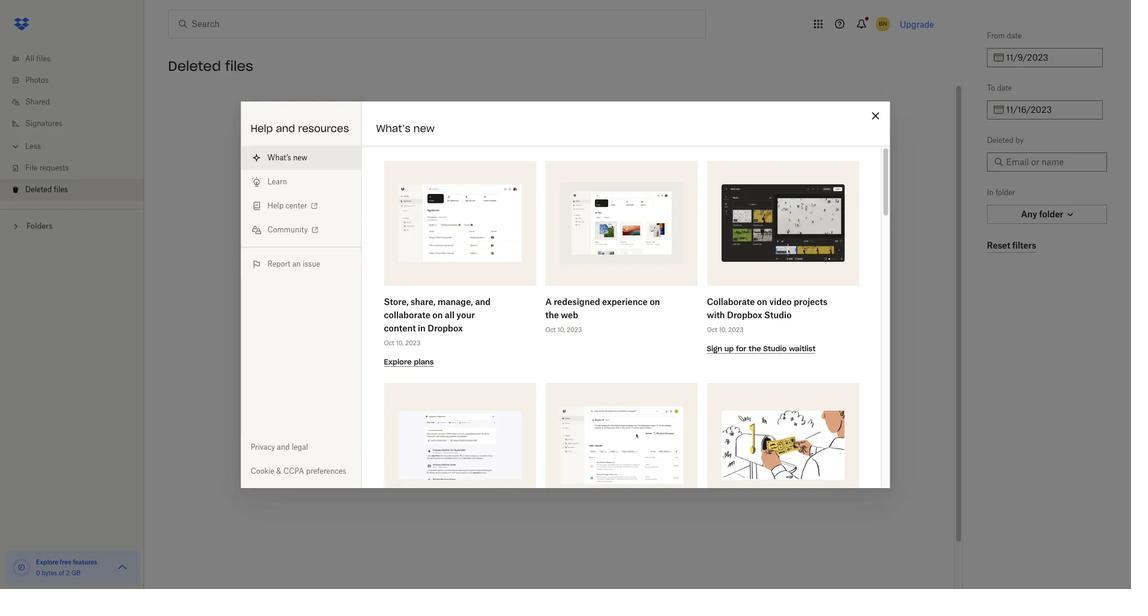 Task type: vqa. For each thing, say whether or not it's contained in the screenshot.
"list" containing All files
yes



Task type: locate. For each thing, give the bounding box(es) containing it.
2023 down "in"
[[405, 339, 420, 346]]

0 vertical spatial the
[[545, 310, 559, 320]]

explore plans link
[[384, 356, 434, 367]]

explore
[[384, 357, 412, 366], [36, 559, 58, 566]]

on inside collaborate on video projects with dropbox studio oct 10, 2023
[[757, 296, 767, 307]]

deleted inside list item
[[25, 185, 52, 194]]

bytes
[[42, 569, 57, 577]]

1 vertical spatial deleted files
[[25, 185, 68, 194]]

studio left waitlist
[[763, 344, 787, 353]]

sign
[[707, 344, 722, 353]]

1 horizontal spatial oct
[[545, 326, 556, 333]]

deleted
[[168, 58, 221, 74], [987, 136, 1014, 145], [25, 185, 52, 194]]

from
[[987, 31, 1005, 40]]

oct down content
[[384, 339, 394, 346]]

0 vertical spatial what's new
[[376, 122, 435, 134]]

file
[[25, 163, 38, 172]]

0
[[36, 569, 40, 577]]

1 horizontal spatial 10,
[[557, 326, 565, 333]]

upgrade
[[900, 19, 935, 29]]

0 vertical spatial and
[[276, 122, 295, 134]]

0 vertical spatial deleted files
[[168, 58, 253, 74]]

deleted
[[464, 336, 498, 348]]

with
[[707, 310, 725, 320]]

2023
[[567, 326, 582, 333], [728, 326, 743, 333], [405, 339, 420, 346]]

all files
[[25, 54, 51, 63]]

learn link
[[241, 170, 361, 194]]

2023 up for
[[728, 326, 743, 333]]

dropbox down all
[[428, 323, 463, 333]]

and left legal
[[277, 442, 290, 451]]

help up what's new button
[[251, 122, 273, 134]]

report an issue link
[[241, 252, 361, 276]]

ccpa
[[284, 466, 304, 475]]

learn
[[268, 177, 287, 186]]

what's new button
[[241, 146, 361, 170]]

on inside 'store, share, manage, and collaborate on all your content in dropbox oct 10, 2023'
[[432, 310, 443, 320]]

10, up the "try"
[[557, 326, 565, 333]]

explore inside the explore free features 0 bytes of 2 gb
[[36, 559, 58, 566]]

0 horizontal spatial your
[[456, 310, 475, 320]]

1 vertical spatial and
[[475, 296, 490, 307]]

manage,
[[438, 296, 473, 307]]

2 horizontal spatial 10,
[[719, 326, 727, 333]]

help for help and resources
[[251, 122, 273, 134]]

1 vertical spatial new
[[293, 153, 308, 162]]

cookie & ccpa preferences
[[251, 466, 346, 475]]

0 horizontal spatial what's new
[[268, 153, 308, 162]]

0 horizontal spatial 2023
[[405, 339, 420, 346]]

1 horizontal spatial 2023
[[567, 326, 582, 333]]

1 horizontal spatial what's
[[376, 122, 411, 134]]

found.
[[522, 336, 551, 348]]

your left filters
[[616, 336, 636, 348]]

1 vertical spatial studio
[[763, 344, 787, 353]]

2
[[66, 569, 70, 577]]

0 vertical spatial studio
[[764, 310, 792, 320]]

dropbox
[[727, 310, 762, 320], [428, 323, 463, 333]]

1 horizontal spatial what's new
[[376, 122, 435, 134]]

0 horizontal spatial deleted
[[25, 185, 52, 194]]

date right from
[[1007, 31, 1022, 40]]

issue
[[303, 259, 320, 268]]

and right manage, at the left bottom
[[475, 296, 490, 307]]

the right for
[[749, 344, 761, 353]]

experience
[[602, 296, 648, 307]]

list containing all files
[[0, 41, 144, 209]]

1 vertical spatial what's
[[268, 153, 291, 162]]

deleted files link
[[10, 179, 144, 201]]

oct inside 'store, share, manage, and collaborate on all your content in dropbox oct 10, 2023'
[[384, 339, 394, 346]]

date for to date
[[998, 83, 1013, 92]]

0 horizontal spatial new
[[293, 153, 308, 162]]

2 horizontal spatial on
[[757, 296, 767, 307]]

filters
[[638, 336, 664, 348]]

on left all
[[432, 310, 443, 320]]

to
[[987, 83, 996, 92]]

dropbox inside 'store, share, manage, and collaborate on all your content in dropbox oct 10, 2023'
[[428, 323, 463, 333]]

0 vertical spatial your
[[456, 310, 475, 320]]

on left video
[[757, 296, 767, 307]]

explore inside help and resources dialog
[[384, 357, 412, 366]]

0 vertical spatial new
[[414, 122, 435, 134]]

1 horizontal spatial deleted
[[168, 58, 221, 74]]

dropbox image
[[10, 12, 34, 36]]

0 horizontal spatial 10,
[[396, 339, 403, 346]]

dropbox down the 'collaborate'
[[727, 310, 762, 320]]

up
[[724, 344, 734, 353]]

a redesigned experience on the web oct 10, 2023
[[545, 296, 660, 333]]

all
[[445, 310, 454, 320]]

sign up for the studio waitlist link
[[707, 343, 816, 353]]

1 horizontal spatial your
[[616, 336, 636, 348]]

all
[[25, 54, 34, 63]]

help left center
[[268, 201, 284, 210]]

oct down with at the right bottom of page
[[707, 326, 717, 333]]

signatures link
[[10, 113, 144, 135]]

0 horizontal spatial oct
[[384, 339, 394, 346]]

0 horizontal spatial the
[[545, 310, 559, 320]]

0 horizontal spatial explore
[[36, 559, 58, 566]]

folders
[[26, 222, 53, 231]]

list
[[0, 41, 144, 209]]

files
[[36, 54, 51, 63], [225, 58, 253, 74], [54, 185, 68, 194], [501, 336, 520, 348]]

0 horizontal spatial deleted files
[[25, 185, 68, 194]]

files inside list item
[[54, 185, 68, 194]]

center
[[286, 201, 307, 210]]

deleted files
[[168, 58, 253, 74], [25, 185, 68, 194]]

with dropbox studio, users can collaborate on video projects image
[[721, 185, 844, 262]]

oct up no deleted files found. try adjusting your filters
[[545, 326, 556, 333]]

in
[[418, 323, 425, 333]]

0 vertical spatial help
[[251, 122, 273, 134]]

shared link
[[10, 91, 144, 113]]

in folder
[[987, 188, 1016, 197]]

your
[[456, 310, 475, 320], [616, 336, 636, 348]]

help and resources
[[251, 122, 349, 134]]

explore left plans
[[384, 357, 412, 366]]

what's new
[[376, 122, 435, 134], [268, 153, 308, 162]]

1 vertical spatial deleted
[[987, 136, 1014, 145]]

and for resources
[[276, 122, 295, 134]]

0 vertical spatial what's
[[376, 122, 411, 134]]

the
[[545, 310, 559, 320], [749, 344, 761, 353]]

1 vertical spatial date
[[998, 83, 1013, 92]]

share,
[[411, 296, 435, 307]]

explore for explore free features 0 bytes of 2 gb
[[36, 559, 58, 566]]

1 vertical spatial the
[[749, 344, 761, 353]]

collaborate
[[384, 310, 430, 320]]

what's new inside button
[[268, 153, 308, 162]]

0 vertical spatial dropbox
[[727, 310, 762, 320]]

store, share, manage, and collaborate on all your content in dropbox oct 10, 2023
[[384, 296, 490, 346]]

0 vertical spatial explore
[[384, 357, 412, 366]]

photos link
[[10, 70, 144, 91]]

community link
[[241, 218, 361, 242]]

1 horizontal spatial on
[[650, 296, 660, 307]]

date
[[1007, 31, 1022, 40], [998, 83, 1013, 92]]

less image
[[10, 141, 22, 153]]

your right all
[[456, 310, 475, 320]]

2 horizontal spatial oct
[[707, 326, 717, 333]]

1 vertical spatial explore
[[36, 559, 58, 566]]

studio down video
[[764, 310, 792, 320]]

1 horizontal spatial explore
[[384, 357, 412, 366]]

store,
[[384, 296, 409, 307]]

and up what's new button
[[276, 122, 295, 134]]

plans
[[414, 357, 434, 366]]

the all files section of dropbox image
[[560, 182, 683, 264]]

To date text field
[[1007, 103, 1096, 117]]

help
[[251, 122, 273, 134], [268, 201, 284, 210]]

the entry point screen of dropbox sign image
[[398, 185, 521, 262]]

and inside 'store, share, manage, and collaborate on all your content in dropbox oct 10, 2023'
[[475, 296, 490, 307]]

file requests link
[[10, 157, 144, 179]]

studio
[[764, 310, 792, 320], [763, 344, 787, 353]]

1 vertical spatial dropbox
[[428, 323, 463, 333]]

what's
[[376, 122, 411, 134], [268, 153, 291, 162]]

gb
[[71, 569, 81, 577]]

oct
[[545, 326, 556, 333], [707, 326, 717, 333], [384, 339, 394, 346]]

the down a
[[545, 310, 559, 320]]

and
[[276, 122, 295, 134], [475, 296, 490, 307], [277, 442, 290, 451]]

2 horizontal spatial 2023
[[728, 326, 743, 333]]

explore up bytes on the bottom
[[36, 559, 58, 566]]

10,
[[557, 326, 565, 333], [719, 326, 727, 333], [396, 339, 403, 346]]

10, down content
[[396, 339, 403, 346]]

on right experience
[[650, 296, 660, 307]]

2 vertical spatial and
[[277, 442, 290, 451]]

0 horizontal spatial what's
[[268, 153, 291, 162]]

2023 inside collaborate on video projects with dropbox studio oct 10, 2023
[[728, 326, 743, 333]]

1 vertical spatial help
[[268, 201, 284, 210]]

1 horizontal spatial the
[[749, 344, 761, 353]]

0 vertical spatial date
[[1007, 31, 1022, 40]]

0 horizontal spatial on
[[432, 310, 443, 320]]

1 vertical spatial what's new
[[268, 153, 308, 162]]

2 horizontal spatial deleted
[[987, 136, 1014, 145]]

0 horizontal spatial dropbox
[[428, 323, 463, 333]]

on
[[650, 296, 660, 307], [757, 296, 767, 307], [432, 310, 443, 320]]

10, down with at the right bottom of page
[[719, 326, 727, 333]]

2 vertical spatial deleted
[[25, 185, 52, 194]]

0 vertical spatial deleted
[[168, 58, 221, 74]]

2023 inside 'store, share, manage, and collaborate on all your content in dropbox oct 10, 2023'
[[405, 339, 420, 346]]

2023 down web
[[567, 326, 582, 333]]

1 horizontal spatial dropbox
[[727, 310, 762, 320]]

date right to
[[998, 83, 1013, 92]]



Task type: describe. For each thing, give the bounding box(es) containing it.
the inside sign up for the studio waitlist link
[[749, 344, 761, 353]]

video
[[769, 296, 792, 307]]

report
[[268, 259, 291, 268]]

less
[[25, 142, 41, 151]]

explore free features 0 bytes of 2 gb
[[36, 559, 97, 577]]

in
[[987, 188, 994, 197]]

sign up for the studio waitlist
[[707, 344, 816, 353]]

requests
[[40, 163, 69, 172]]

by
[[1016, 136, 1024, 145]]

on inside "a redesigned experience on the web oct 10, 2023"
[[650, 296, 660, 307]]

privacy
[[251, 442, 275, 451]]

from date
[[987, 31, 1022, 40]]

1 vertical spatial your
[[616, 336, 636, 348]]

From date text field
[[1007, 51, 1096, 64]]

help and resources dialog
[[241, 101, 890, 589]]

oct inside "a redesigned experience on the web oct 10, 2023"
[[545, 326, 556, 333]]

help center
[[268, 201, 307, 210]]

folders button
[[0, 217, 144, 235]]

10, inside collaborate on video projects with dropbox studio oct 10, 2023
[[719, 326, 727, 333]]

oct inside collaborate on video projects with dropbox studio oct 10, 2023
[[707, 326, 717, 333]]

explore plans
[[384, 357, 434, 366]]

dash answer screen image
[[398, 411, 521, 480]]

deleted files inside list item
[[25, 185, 68, 194]]

web
[[561, 310, 578, 320]]

to date
[[987, 83, 1013, 92]]

someone looking at a paper coupon image
[[721, 411, 844, 480]]

photos
[[25, 76, 49, 85]]

collaborate on video projects with dropbox studio oct 10, 2023
[[707, 296, 828, 333]]

help for help center
[[268, 201, 284, 210]]

an
[[292, 259, 301, 268]]

quota usage element
[[12, 558, 31, 577]]

the inside "a redesigned experience on the web oct 10, 2023"
[[545, 310, 559, 320]]

projects
[[794, 296, 828, 307]]

explore for explore plans
[[384, 357, 412, 366]]

resources
[[298, 122, 349, 134]]

cookie
[[251, 466, 275, 475]]

and for legal
[[277, 442, 290, 451]]

10, inside 'store, share, manage, and collaborate on all your content in dropbox oct 10, 2023'
[[396, 339, 403, 346]]

no deleted files found. try adjusting your filters
[[449, 336, 664, 348]]

legal
[[292, 442, 308, 451]]

privacy and legal link
[[241, 435, 361, 459]]

collaborate
[[707, 296, 755, 307]]

deleted files list item
[[0, 179, 144, 201]]

for
[[736, 344, 746, 353]]

file requests
[[25, 163, 69, 172]]

1 horizontal spatial new
[[414, 122, 435, 134]]

of
[[59, 569, 64, 577]]

report an issue
[[268, 259, 320, 268]]

privacy and legal
[[251, 442, 308, 451]]

preferences
[[306, 466, 346, 475]]

date for from date
[[1007, 31, 1022, 40]]

a
[[545, 296, 552, 307]]

new inside button
[[293, 153, 308, 162]]

&
[[276, 466, 282, 475]]

content
[[384, 323, 416, 333]]

folder
[[996, 188, 1016, 197]]

adjusting
[[570, 336, 613, 348]]

help center link
[[241, 194, 361, 218]]

dropbox inside collaborate on video projects with dropbox studio oct 10, 2023
[[727, 310, 762, 320]]

studio inside collaborate on video projects with dropbox studio oct 10, 2023
[[764, 310, 792, 320]]

signatures
[[25, 119, 63, 128]]

all files link
[[10, 48, 144, 70]]

free
[[60, 559, 71, 566]]

redesigned
[[554, 296, 600, 307]]

2023 inside "a redesigned experience on the web oct 10, 2023"
[[567, 326, 582, 333]]

1 horizontal spatial deleted files
[[168, 58, 253, 74]]

deleted by
[[987, 136, 1024, 145]]

try
[[554, 336, 568, 348]]

cookie & ccpa preferences button
[[241, 459, 361, 483]]

10, inside "a redesigned experience on the web oct 10, 2023"
[[557, 326, 565, 333]]

dropbox ai helps users search for files in their folders image
[[560, 407, 683, 484]]

community
[[268, 225, 308, 234]]

no
[[449, 336, 462, 348]]

shared
[[25, 97, 50, 106]]

your inside 'store, share, manage, and collaborate on all your content in dropbox oct 10, 2023'
[[456, 310, 475, 320]]

waitlist
[[789, 344, 816, 353]]

what's inside what's new button
[[268, 153, 291, 162]]

features
[[73, 559, 97, 566]]

upgrade link
[[900, 19, 935, 29]]



